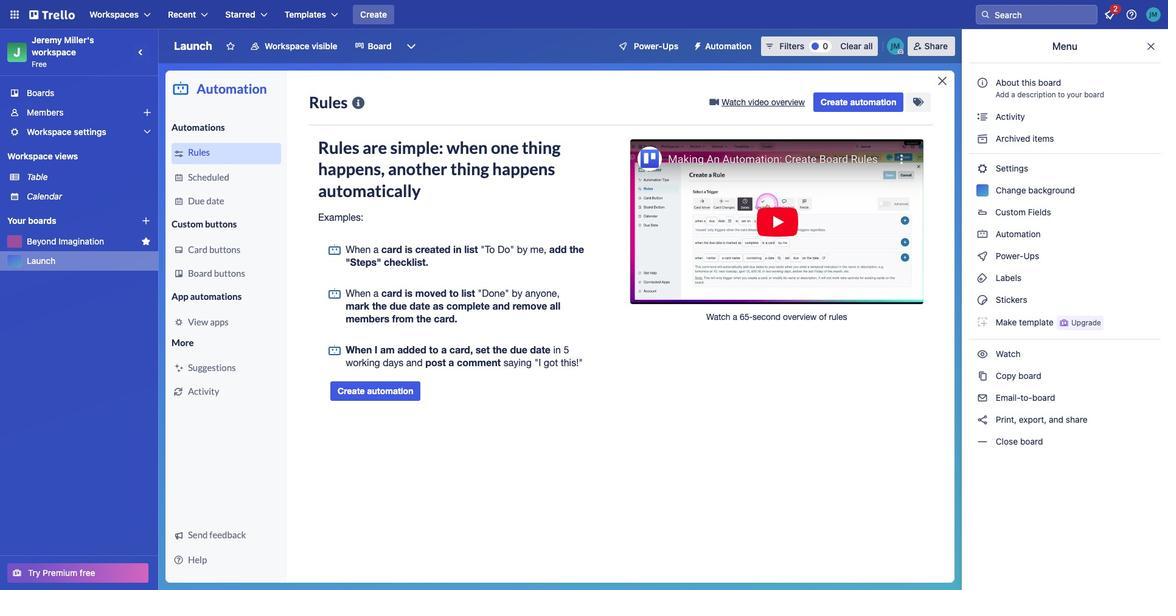 Task type: describe. For each thing, give the bounding box(es) containing it.
0 vertical spatial jeremy miller (jeremymiller198) image
[[1147, 7, 1161, 22]]

workspace visible
[[265, 41, 338, 51]]

to-
[[1021, 393, 1033, 403]]

1 horizontal spatial automation
[[994, 229, 1041, 239]]

clear all button
[[836, 37, 878, 56]]

stickers
[[994, 295, 1028, 305]]

beyond
[[27, 236, 56, 247]]

premium
[[43, 568, 77, 578]]

about
[[996, 77, 1020, 88]]

sm image for email-to-board
[[977, 392, 989, 404]]

background
[[1029, 185, 1076, 195]]

email-to-board link
[[970, 388, 1161, 408]]

add
[[996, 90, 1010, 99]]

this
[[1022, 77, 1037, 88]]

star or unstar board image
[[226, 41, 236, 51]]

power-ups inside power-ups link
[[994, 251, 1042, 261]]

free
[[80, 568, 95, 578]]

sm image for watch
[[977, 348, 989, 360]]

all
[[864, 41, 873, 51]]

your
[[1068, 90, 1083, 99]]

stickers link
[[970, 290, 1161, 310]]

views
[[55, 151, 78, 161]]

beyond imagination link
[[27, 236, 136, 248]]

power-ups button
[[610, 37, 686, 56]]

workspace for workspace views
[[7, 151, 53, 161]]

archived
[[996, 133, 1031, 144]]

settings link
[[970, 159, 1161, 178]]

settings
[[994, 163, 1029, 173]]

email-to-board
[[994, 393, 1056, 403]]

free
[[32, 60, 47, 69]]

launch inside text field
[[174, 40, 212, 52]]

workspace navigation collapse icon image
[[133, 44, 150, 61]]

j link
[[7, 43, 27, 62]]

change
[[996, 185, 1027, 195]]

members
[[27, 107, 64, 117]]

starred button
[[218, 5, 275, 24]]

about this board add a description to your board
[[996, 77, 1105, 99]]

share
[[925, 41, 948, 51]]

visible
[[312, 41, 338, 51]]

back to home image
[[29, 5, 75, 24]]

copy
[[996, 371, 1017, 381]]

Board name text field
[[168, 37, 219, 56]]

to
[[1059, 90, 1065, 99]]

starred icon image
[[141, 237, 151, 247]]

email-
[[996, 393, 1021, 403]]

templates
[[285, 9, 326, 19]]

sm image for automation
[[977, 228, 989, 240]]

calendar link
[[27, 191, 151, 203]]

clear
[[841, 41, 862, 51]]

activity
[[994, 111, 1026, 122]]

close board link
[[970, 432, 1161, 452]]

0
[[823, 41, 829, 51]]

upgrade
[[1072, 318, 1102, 327]]

labels link
[[970, 268, 1161, 288]]

workspace settings button
[[0, 122, 158, 142]]

workspace
[[32, 47, 76, 57]]

copy board
[[994, 371, 1042, 381]]

workspace views
[[7, 151, 78, 161]]

sm image inside automation button
[[688, 37, 706, 54]]

j
[[14, 45, 21, 59]]

your boards with 2 items element
[[7, 214, 123, 228]]

print, export, and share link
[[970, 410, 1161, 430]]

starred
[[225, 9, 255, 19]]

table link
[[27, 171, 151, 183]]

your
[[7, 215, 26, 226]]

workspace visible button
[[243, 37, 345, 56]]

sm image for labels
[[977, 272, 989, 284]]

archived items
[[994, 133, 1055, 144]]

jeremy miller's workspace link
[[32, 35, 96, 57]]

add board image
[[141, 216, 151, 226]]

make template
[[994, 317, 1054, 327]]

1 vertical spatial launch
[[27, 256, 56, 266]]

open information menu image
[[1126, 9, 1138, 21]]

beyond imagination
[[27, 236, 104, 247]]

sm image for make template
[[977, 316, 989, 328]]

boards
[[28, 215, 56, 226]]

custom fields
[[996, 207, 1052, 217]]

custom
[[996, 207, 1026, 217]]

power-ups link
[[970, 247, 1161, 266]]

and
[[1049, 415, 1064, 425]]

calendar
[[27, 191, 62, 201]]

template
[[1020, 317, 1054, 327]]

1 vertical spatial jeremy miller (jeremymiller198) image
[[887, 38, 904, 55]]

workspace for workspace visible
[[265, 41, 310, 51]]



Task type: vqa. For each thing, say whether or not it's contained in the screenshot.
Most
no



Task type: locate. For each thing, give the bounding box(es) containing it.
power-
[[634, 41, 663, 51], [996, 251, 1024, 261]]

1 vertical spatial ups
[[1024, 251, 1040, 261]]

workspace for workspace settings
[[27, 127, 72, 137]]

board inside "copy board" link
[[1019, 371, 1042, 381]]

1 vertical spatial power-ups
[[994, 251, 1042, 261]]

copy board link
[[970, 366, 1161, 386]]

board
[[368, 41, 392, 51]]

menu
[[1053, 41, 1078, 52]]

sm image inside "copy board" link
[[977, 370, 989, 382]]

sm image inside the archived items link
[[977, 133, 989, 145]]

workspace up table
[[7, 151, 53, 161]]

sm image left copy
[[977, 370, 989, 382]]

description
[[1018, 90, 1057, 99]]

sm image
[[688, 37, 706, 54], [977, 111, 989, 123], [977, 228, 989, 240], [977, 250, 989, 262], [977, 348, 989, 360], [977, 392, 989, 404], [977, 414, 989, 426]]

sm image inside "labels" link
[[977, 272, 989, 284]]

1 sm image from the top
[[977, 133, 989, 145]]

print,
[[996, 415, 1017, 425]]

sm image for activity
[[977, 111, 989, 123]]

sm image
[[977, 133, 989, 145], [977, 163, 989, 175], [977, 272, 989, 284], [977, 294, 989, 306], [977, 316, 989, 328], [977, 370, 989, 382], [977, 436, 989, 448]]

sm image left the stickers
[[977, 294, 989, 306]]

1 horizontal spatial power-
[[996, 251, 1024, 261]]

ups left automation button on the right top
[[663, 41, 679, 51]]

ups inside button
[[663, 41, 679, 51]]

board inside 'close board' link
[[1021, 436, 1044, 447]]

make
[[996, 317, 1017, 327]]

1 vertical spatial workspace
[[27, 127, 72, 137]]

sm image inside activity link
[[977, 111, 989, 123]]

board up to
[[1039, 77, 1062, 88]]

imagination
[[59, 236, 104, 247]]

jeremy
[[32, 35, 62, 45]]

share
[[1066, 415, 1088, 425]]

primary element
[[0, 0, 1169, 29]]

1 horizontal spatial ups
[[1024, 251, 1040, 261]]

sm image for settings
[[977, 163, 989, 175]]

templates button
[[277, 5, 346, 24]]

workspace settings
[[27, 127, 106, 137]]

sm image left the settings
[[977, 163, 989, 175]]

board right your
[[1085, 90, 1105, 99]]

jeremy miller (jeremymiller198) image right open information menu icon
[[1147, 7, 1161, 22]]

0 vertical spatial launch
[[174, 40, 212, 52]]

workspace
[[265, 41, 310, 51], [27, 127, 72, 137], [7, 151, 53, 161]]

close board
[[994, 436, 1044, 447]]

boards
[[27, 88, 54, 98]]

automation
[[706, 41, 752, 51], [994, 229, 1041, 239]]

0 horizontal spatial power-ups
[[634, 41, 679, 51]]

jeremy miller's workspace free
[[32, 35, 96, 69]]

sm image inside automation link
[[977, 228, 989, 240]]

0 vertical spatial workspace
[[265, 41, 310, 51]]

board
[[1039, 77, 1062, 88], [1085, 90, 1105, 99], [1019, 371, 1042, 381], [1033, 393, 1056, 403], [1021, 436, 1044, 447]]

0 horizontal spatial power-
[[634, 41, 663, 51]]

ups down automation link
[[1024, 251, 1040, 261]]

launch down the beyond
[[27, 256, 56, 266]]

close
[[996, 436, 1018, 447]]

0 vertical spatial automation
[[706, 41, 752, 51]]

sm image for power-ups
[[977, 250, 989, 262]]

7 sm image from the top
[[977, 436, 989, 448]]

share button
[[908, 37, 956, 56]]

1 horizontal spatial launch
[[174, 40, 212, 52]]

export,
[[1019, 415, 1047, 425]]

2 sm image from the top
[[977, 163, 989, 175]]

sm image left make
[[977, 316, 989, 328]]

power-ups inside power-ups button
[[634, 41, 679, 51]]

0 horizontal spatial jeremy miller (jeremymiller198) image
[[887, 38, 904, 55]]

board down export,
[[1021, 436, 1044, 447]]

create
[[360, 9, 387, 19]]

sm image for copy board
[[977, 370, 989, 382]]

1 horizontal spatial power-ups
[[994, 251, 1042, 261]]

sm image left 'archived'
[[977, 133, 989, 145]]

0 vertical spatial power-
[[634, 41, 663, 51]]

try premium free
[[28, 568, 95, 578]]

your boards
[[7, 215, 56, 226]]

watch
[[994, 349, 1023, 359]]

settings
[[74, 127, 106, 137]]

workspace inside popup button
[[27, 127, 72, 137]]

boards link
[[0, 83, 158, 103]]

sm image inside stickers link
[[977, 294, 989, 306]]

sm image for archived items
[[977, 133, 989, 145]]

filters
[[780, 41, 805, 51]]

create button
[[353, 5, 395, 24]]

sm image inside 'close board' link
[[977, 436, 989, 448]]

sm image inside settings link
[[977, 163, 989, 175]]

search image
[[981, 10, 991, 19]]

workspaces button
[[82, 5, 158, 24]]

workspace inside "button"
[[265, 41, 310, 51]]

automation link
[[970, 225, 1161, 244]]

3 sm image from the top
[[977, 272, 989, 284]]

2 notifications image
[[1103, 7, 1118, 22]]

board link
[[347, 37, 399, 56]]

jeremy miller (jeremymiller198) image
[[1147, 7, 1161, 22], [887, 38, 904, 55]]

jeremy miller (jeremymiller198) image right all at the right top of page
[[887, 38, 904, 55]]

0 horizontal spatial ups
[[663, 41, 679, 51]]

recent button
[[161, 5, 216, 24]]

this member is an admin of this board. image
[[898, 49, 904, 55]]

0 horizontal spatial automation
[[706, 41, 752, 51]]

a
[[1012, 90, 1016, 99]]

automation inside button
[[706, 41, 752, 51]]

table
[[27, 172, 48, 182]]

1 vertical spatial power-
[[996, 251, 1024, 261]]

6 sm image from the top
[[977, 370, 989, 382]]

items
[[1033, 133, 1055, 144]]

sm image left the close
[[977, 436, 989, 448]]

customize views image
[[405, 40, 417, 52]]

archived items link
[[970, 129, 1161, 149]]

try premium free button
[[7, 564, 149, 583]]

change background
[[994, 185, 1076, 195]]

recent
[[168, 9, 196, 19]]

clear all
[[841, 41, 873, 51]]

automation button
[[688, 37, 759, 56]]

sm image for print, export, and share
[[977, 414, 989, 426]]

workspaces
[[89, 9, 139, 19]]

miller's
[[64, 35, 94, 45]]

upgrade button
[[1057, 316, 1104, 331]]

activity link
[[970, 107, 1161, 127]]

5 sm image from the top
[[977, 316, 989, 328]]

board inside email-to-board link
[[1033, 393, 1056, 403]]

4 sm image from the top
[[977, 294, 989, 306]]

sm image inside print, export, and share link
[[977, 414, 989, 426]]

change background link
[[970, 181, 1161, 200]]

watch link
[[970, 345, 1161, 364]]

2 vertical spatial workspace
[[7, 151, 53, 161]]

power-ups
[[634, 41, 679, 51], [994, 251, 1042, 261]]

1 vertical spatial automation
[[994, 229, 1041, 239]]

ups
[[663, 41, 679, 51], [1024, 251, 1040, 261]]

try
[[28, 568, 40, 578]]

workspace down the members
[[27, 127, 72, 137]]

labels
[[994, 273, 1022, 283]]

board up print, export, and share
[[1033, 393, 1056, 403]]

0 horizontal spatial launch
[[27, 256, 56, 266]]

workspace down 'templates'
[[265, 41, 310, 51]]

1 horizontal spatial jeremy miller (jeremymiller198) image
[[1147, 7, 1161, 22]]

Search field
[[991, 5, 1097, 24]]

sm image inside email-to-board link
[[977, 392, 989, 404]]

0 vertical spatial power-ups
[[634, 41, 679, 51]]

sm image for stickers
[[977, 294, 989, 306]]

print, export, and share
[[994, 415, 1088, 425]]

custom fields button
[[970, 203, 1161, 222]]

sm image for close board
[[977, 436, 989, 448]]

sm image inside power-ups link
[[977, 250, 989, 262]]

0 vertical spatial ups
[[663, 41, 679, 51]]

launch link
[[27, 255, 151, 267]]

sm image inside watch link
[[977, 348, 989, 360]]

fields
[[1029, 207, 1052, 217]]

power- inside button
[[634, 41, 663, 51]]

sm image left labels at top
[[977, 272, 989, 284]]

board up to-
[[1019, 371, 1042, 381]]

launch down recent popup button
[[174, 40, 212, 52]]



